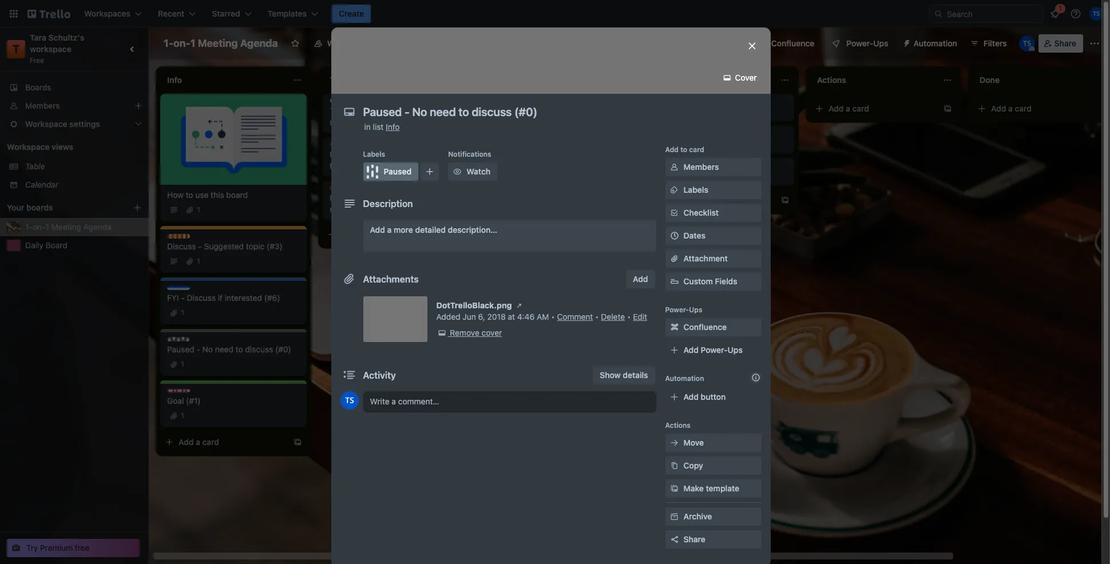 Task type: describe. For each thing, give the bounding box(es) containing it.
dates
[[684, 231, 706, 240]]

sm image for confluence
[[669, 322, 680, 333]]

dates button
[[665, 227, 762, 245]]

mentor another developer
[[655, 138, 751, 148]]

add a card button for the middle create from template… image
[[648, 191, 776, 210]]

sm image for move
[[669, 437, 680, 449]]

attachments
[[363, 274, 419, 285]]

workspace
[[30, 44, 72, 54]]

how
[[167, 190, 184, 200]]

Board name text field
[[158, 34, 284, 53]]

make
[[684, 484, 704, 493]]

topic
[[246, 242, 265, 251]]

color: orange, title: "discuss" element for new training program
[[492, 98, 530, 107]]

team
[[346, 106, 365, 116]]

paused paused - no need to discuss (#0)
[[167, 337, 291, 354]]

how to use this board
[[167, 190, 248, 200]]

cover
[[482, 328, 502, 338]]

show menu image
[[1089, 38, 1101, 49]]

workspace for workspace visible
[[327, 38, 369, 48]]

calendar
[[25, 180, 58, 189]]

0 vertical spatial create from template… image
[[1106, 104, 1111, 113]]

suggested
[[204, 242, 244, 251]]

try premium free
[[26, 543, 90, 553]]

board
[[226, 190, 248, 200]]

developer
[[714, 138, 751, 148]]

create button
[[332, 5, 371, 23]]

actions
[[665, 421, 691, 430]]

daily board
[[25, 240, 67, 250]]

changes.
[[401, 204, 435, 214]]

move
[[684, 438, 704, 448]]

added jun 6, 2018 at 4:46 am
[[437, 312, 549, 322]]

we up some
[[354, 193, 365, 203]]

1 vertical spatial members
[[684, 162, 719, 172]]

details
[[623, 370, 648, 380]]

training
[[511, 106, 539, 116]]

sm image for make template
[[669, 483, 680, 495]]

how to use this board link
[[167, 189, 300, 201]]

table
[[25, 161, 45, 171]]

to for use
[[186, 190, 193, 200]]

1 horizontal spatial labels
[[684, 185, 709, 195]]

feedback
[[568, 138, 603, 148]]

make
[[330, 204, 350, 214]]

automation inside button
[[914, 38, 958, 48]]

1 inside board name text field
[[190, 37, 195, 49]]

sm image for members
[[669, 161, 680, 173]]

how
[[418, 106, 434, 116]]

discuss new training program
[[492, 98, 572, 116]]

to for card
[[681, 145, 688, 154]]

workspace visible button
[[307, 34, 403, 53]]

you
[[509, 138, 522, 148]]

use
[[195, 190, 209, 200]]

move link
[[665, 434, 762, 452]]

color: orange, title: "discuss" element for i think we can improve velocity if we make some tooling changes.
[[330, 185, 353, 190]]

checklist link
[[665, 204, 762, 222]]

color: orange, title: "discuss" element for i've drafted my goals for the next few months. any feedback?
[[330, 142, 367, 151]]

info
[[386, 122, 400, 132]]

0 horizontal spatial create from template… image
[[456, 230, 465, 239]]

color: pink, title: "goal" element for best practice blog
[[655, 163, 681, 171]]

show details link
[[593, 366, 655, 385]]

few
[[330, 161, 343, 171]]

0 horizontal spatial meeting
[[51, 222, 81, 232]]

0 vertical spatial tara schultz (taraschultz7) image
[[1090, 7, 1104, 21]]

ups inside add power-ups link
[[728, 345, 743, 355]]

no
[[202, 345, 213, 354]]

Search field
[[943, 5, 1044, 22]]

for
[[409, 149, 419, 159]]

on- inside board name text field
[[173, 37, 190, 49]]

comment link
[[557, 312, 593, 322]]

blog
[[706, 170, 722, 180]]

star or unstar board image
[[291, 39, 300, 48]]

power-ups inside button
[[847, 38, 889, 48]]

show details
[[600, 370, 648, 380]]

0 vertical spatial create from template… image
[[943, 104, 953, 113]]

(#3)
[[267, 242, 283, 251]]

on for feedback
[[605, 138, 614, 148]]

button
[[701, 392, 726, 402]]

sm image for watch
[[452, 166, 463, 177]]

agenda inside board name text field
[[240, 37, 278, 49]]

copy
[[684, 461, 703, 471]]

workspace for workspace views
[[7, 142, 50, 152]]

1 horizontal spatial color: black, title: "paused" element
[[363, 163, 419, 181]]

meeting inside board name text field
[[198, 37, 238, 49]]

1 horizontal spatial members link
[[665, 158, 762, 176]]

can you please give feedback on the report? link
[[492, 137, 625, 160]]

in list info
[[364, 122, 400, 132]]

interested
[[225, 293, 262, 303]]

program
[[541, 106, 572, 116]]

try
[[26, 543, 38, 553]]

add a more detailed description…
[[370, 225, 498, 235]]

add button
[[684, 392, 726, 402]]

stuck
[[375, 106, 395, 116]]

sm image for remove cover
[[437, 327, 448, 339]]

edit
[[633, 312, 648, 322]]

create
[[339, 9, 364, 18]]

your boards with 2 items element
[[7, 201, 116, 215]]

0 horizontal spatial share button
[[665, 531, 762, 549]]

we right velocity
[[452, 193, 462, 203]]

is
[[367, 106, 373, 116]]

give
[[551, 138, 566, 148]]

blocker the team is stuck on x, how can we move forward?
[[330, 98, 462, 127]]

1-on-1 meeting agenda link
[[25, 222, 142, 233]]

activity
[[363, 370, 396, 381]]

remove cover link
[[437, 327, 502, 339]]

open information menu image
[[1071, 8, 1082, 19]]

goal for goal
[[666, 98, 681, 107]]

- for discuss
[[198, 242, 202, 251]]

paused - no need to discuss (#0) link
[[167, 344, 300, 356]]

improve
[[382, 193, 412, 203]]

- for paused
[[197, 345, 200, 354]]

automation button
[[898, 34, 964, 53]]

cover
[[733, 73, 757, 82]]

more
[[394, 225, 413, 235]]

power- inside button
[[847, 38, 874, 48]]

tara
[[30, 33, 46, 42]]

free
[[75, 543, 90, 553]]

1 vertical spatial ups
[[689, 306, 703, 314]]

0 horizontal spatial automation
[[665, 374, 704, 383]]

please
[[525, 138, 549, 148]]

color: orange, title: "discuss" element for discuss - suggested topic (#3)
[[167, 234, 205, 243]]

sm image inside cover link
[[722, 72, 733, 84]]

am
[[537, 312, 549, 322]]

custom fields
[[684, 277, 738, 286]]

another
[[683, 138, 712, 148]]

paused left no
[[167, 345, 194, 354]]

watch button
[[448, 163, 498, 181]]

2018
[[488, 312, 506, 322]]

search image
[[934, 9, 943, 18]]

sm image for automation
[[898, 34, 914, 50]]



Task type: vqa. For each thing, say whether or not it's contained in the screenshot.


Task type: locate. For each thing, give the bounding box(es) containing it.
labels
[[363, 150, 385, 159], [684, 185, 709, 195]]

on-
[[173, 37, 190, 49], [33, 222, 45, 232]]

1 vertical spatial to
[[186, 190, 193, 200]]

custom
[[684, 277, 713, 286]]

1 vertical spatial members link
[[665, 158, 762, 176]]

- inside fyi fyi - discuss if interested (#6)
[[181, 293, 185, 303]]

confluence
[[772, 38, 815, 48], [684, 322, 727, 332]]

1 horizontal spatial workspace
[[327, 38, 369, 48]]

1 horizontal spatial confluence
[[772, 38, 815, 48]]

0 vertical spatial power-
[[847, 38, 874, 48]]

add a card button for the top create from template… image
[[973, 100, 1101, 118]]

list
[[373, 122, 384, 132]]

1 notification image
[[1049, 7, 1062, 21]]

sm image for copy
[[669, 460, 680, 472]]

1 horizontal spatial on
[[605, 138, 614, 148]]

1 vertical spatial 1-
[[25, 222, 33, 232]]

1 vertical spatial 1-on-1 meeting agenda
[[25, 222, 112, 232]]

color: orange, title: "discuss" element up think
[[330, 185, 353, 190]]

0 horizontal spatial workspace
[[7, 142, 50, 152]]

0 horizontal spatial 1-
[[25, 222, 33, 232]]

calendar link
[[25, 179, 142, 191]]

None text field
[[358, 102, 735, 123]]

on
[[397, 106, 406, 116], [605, 138, 614, 148]]

can inside blocker the team is stuck on x, how can we move forward?
[[436, 106, 449, 116]]

share button down 1 notification icon
[[1039, 34, 1084, 53]]

confluence button
[[752, 34, 822, 53]]

6,
[[478, 312, 485, 322]]

at
[[508, 312, 515, 322]]

this
[[211, 190, 224, 200]]

1 vertical spatial create from template… image
[[781, 196, 790, 205]]

discuss down use
[[179, 234, 205, 243]]

share
[[1055, 38, 1077, 48], [684, 535, 706, 544]]

the down 'can'
[[492, 149, 504, 159]]

sm image left make
[[669, 483, 680, 495]]

1 vertical spatial color: pink, title: "goal" element
[[655, 163, 681, 171]]

paused for paused paused - no need to discuss (#0)
[[179, 337, 203, 346]]

the
[[422, 149, 434, 159], [492, 149, 504, 159]]

add a card button
[[811, 100, 939, 118], [973, 100, 1101, 118], [648, 191, 776, 210], [323, 226, 451, 244], [160, 433, 289, 452]]

sm image inside watch button
[[452, 166, 463, 177]]

0 horizontal spatial if
[[218, 293, 223, 303]]

fields
[[715, 277, 738, 286]]

boards
[[26, 203, 53, 212]]

make template
[[684, 484, 740, 493]]

(#1)
[[186, 396, 201, 406]]

0 vertical spatial meeting
[[198, 37, 238, 49]]

feedback?
[[393, 161, 432, 171]]

ups down custom
[[689, 306, 703, 314]]

1 vertical spatial meeting
[[51, 222, 81, 232]]

1 horizontal spatial create from template… image
[[781, 196, 790, 205]]

add
[[829, 104, 844, 113], [992, 104, 1007, 113], [665, 145, 679, 154], [666, 195, 682, 205], [370, 225, 385, 235], [341, 230, 356, 239], [633, 274, 648, 284], [684, 345, 699, 355], [684, 392, 699, 402], [179, 437, 194, 447]]

discuss inside discuss i've drafted my goals for the next few months. any feedback?
[[341, 142, 367, 151]]

on inside can you please give feedback on the report?
[[605, 138, 614, 148]]

2 horizontal spatial power-
[[847, 38, 874, 48]]

1 vertical spatial share
[[684, 535, 706, 544]]

move
[[330, 117, 350, 127]]

attachment
[[684, 254, 728, 263]]

try premium free button
[[7, 539, 140, 558]]

meeting
[[198, 37, 238, 49], [51, 222, 81, 232]]

attachment button
[[665, 250, 762, 268]]

power-
[[847, 38, 874, 48], [665, 306, 689, 314], [701, 345, 728, 355]]

i think we can improve velocity if we make some tooling changes.
[[330, 193, 462, 214]]

confluence inside button
[[772, 38, 815, 48]]

to inside paused paused - no need to discuss (#0)
[[236, 345, 243, 354]]

0 horizontal spatial on-
[[33, 222, 45, 232]]

edit link
[[633, 312, 648, 322]]

add board image
[[133, 203, 142, 212]]

discuss inside "discuss new training program"
[[504, 98, 530, 107]]

2 vertical spatial create from template… image
[[293, 438, 302, 447]]

2 horizontal spatial to
[[681, 145, 688, 154]]

0 horizontal spatial to
[[186, 190, 193, 200]]

1 horizontal spatial automation
[[914, 38, 958, 48]]

table link
[[25, 161, 142, 172]]

on for stuck
[[397, 106, 406, 116]]

1 vertical spatial -
[[181, 293, 185, 303]]

if inside i think we can improve velocity if we make some tooling changes.
[[445, 193, 450, 203]]

agenda up daily board "link"
[[83, 222, 112, 232]]

paused for paused
[[384, 167, 412, 176]]

months.
[[345, 161, 375, 171]]

1 vertical spatial power-ups
[[665, 306, 703, 314]]

mentor
[[655, 138, 681, 148]]

create from template… image
[[943, 104, 953, 113], [456, 230, 465, 239]]

board
[[46, 240, 67, 250]]

goal
[[666, 98, 681, 107], [666, 163, 681, 171], [179, 389, 194, 397], [167, 396, 184, 406]]

0 vertical spatial on
[[397, 106, 406, 116]]

-
[[198, 242, 202, 251], [181, 293, 185, 303], [197, 345, 200, 354]]

discuss for -
[[179, 234, 205, 243]]

1-on-1 meeting agenda inside board name text field
[[164, 37, 278, 49]]

1 vertical spatial on-
[[33, 222, 45, 232]]

1 horizontal spatial members
[[684, 162, 719, 172]]

1 vertical spatial labels
[[684, 185, 709, 195]]

2 vertical spatial to
[[236, 345, 243, 354]]

0 horizontal spatial power-ups
[[665, 306, 703, 314]]

2 horizontal spatial ups
[[874, 38, 889, 48]]

sm image inside move link
[[669, 437, 680, 449]]

if right velocity
[[445, 193, 450, 203]]

the team is stuck on x, how can we move forward? link
[[330, 105, 463, 128]]

discuss inside fyi fyi - discuss if interested (#6)
[[187, 293, 216, 303]]

workspace views
[[7, 142, 73, 152]]

delete
[[601, 312, 625, 322]]

color: pink, title: "goal" element for goal (#1)
[[167, 389, 194, 397]]

card
[[853, 104, 870, 113], [1015, 104, 1032, 113], [689, 145, 705, 154], [690, 195, 707, 205], [365, 230, 382, 239], [202, 437, 219, 447]]

1 vertical spatial if
[[218, 293, 223, 303]]

1 horizontal spatial can
[[436, 106, 449, 116]]

sm image for checklist
[[669, 207, 680, 219]]

color: orange, title: "discuss" element up you
[[492, 98, 530, 107]]

labels up any
[[363, 150, 385, 159]]

0 vertical spatial 1-on-1 meeting agenda
[[164, 37, 278, 49]]

labels down practice
[[684, 185, 709, 195]]

1 horizontal spatial meeting
[[198, 37, 238, 49]]

the for next
[[422, 149, 434, 159]]

power-ups
[[847, 38, 889, 48], [665, 306, 703, 314]]

mentor another developer link
[[655, 137, 788, 149]]

0 vertical spatial color: black, title: "paused" element
[[363, 163, 419, 181]]

sm image down best
[[669, 184, 680, 196]]

share down 'archive'
[[684, 535, 706, 544]]

0 vertical spatial on-
[[173, 37, 190, 49]]

0 horizontal spatial can
[[367, 193, 380, 203]]

1 vertical spatial tara schultz (taraschultz7) image
[[340, 392, 359, 410]]

discuss for drafted
[[341, 142, 367, 151]]

workspace up table
[[7, 142, 50, 152]]

1 horizontal spatial tara schultz (taraschultz7) image
[[1090, 7, 1104, 21]]

to right need
[[236, 345, 243, 354]]

discuss up months. at the top
[[341, 142, 367, 151]]

1 horizontal spatial create from template… image
[[943, 104, 953, 113]]

(#6)
[[264, 293, 280, 303]]

added
[[437, 312, 461, 322]]

1 vertical spatial confluence
[[684, 322, 727, 332]]

your
[[7, 203, 24, 212]]

1 horizontal spatial the
[[492, 149, 504, 159]]

0 horizontal spatial share
[[684, 535, 706, 544]]

0 vertical spatial workspace
[[327, 38, 369, 48]]

the inside can you please give feedback on the report?
[[492, 149, 504, 159]]

agenda inside 1-on-1 meeting agenda link
[[83, 222, 112, 232]]

color: pink, title: "goal" element
[[655, 98, 681, 107], [655, 163, 681, 171], [167, 389, 194, 397]]

on left x,
[[397, 106, 406, 116]]

0 horizontal spatial members
[[25, 101, 60, 110]]

automation down search image
[[914, 38, 958, 48]]

filters
[[984, 38, 1007, 48]]

agenda left "star or unstar board" image
[[240, 37, 278, 49]]

1 vertical spatial agenda
[[83, 222, 112, 232]]

boards link
[[0, 78, 149, 97]]

1 horizontal spatial ups
[[728, 345, 743, 355]]

0 horizontal spatial power-
[[665, 306, 689, 314]]

the for report?
[[492, 149, 504, 159]]

ups up add button button
[[728, 345, 743, 355]]

share left show menu image
[[1055, 38, 1077, 48]]

my
[[374, 149, 385, 159]]

sm image inside checklist link
[[669, 207, 680, 219]]

0 vertical spatial share
[[1055, 38, 1077, 48]]

1- inside board name text field
[[164, 37, 173, 49]]

sm image inside the copy "link"
[[669, 460, 680, 472]]

0 horizontal spatial confluence
[[684, 322, 727, 332]]

sm image down added
[[437, 327, 448, 339]]

on right "feedback"
[[605, 138, 614, 148]]

1 vertical spatial color: black, title: "paused" element
[[167, 337, 203, 346]]

workspace down create button
[[327, 38, 369, 48]]

color: black, title: "paused" element
[[363, 163, 419, 181], [167, 337, 203, 346]]

discuss for training
[[504, 98, 530, 107]]

- inside discuss discuss - suggested topic (#3)
[[198, 242, 202, 251]]

color: red, title: "blocker" element
[[330, 98, 366, 107]]

add button
[[626, 270, 655, 289]]

0 vertical spatial agenda
[[240, 37, 278, 49]]

the inside discuss i've drafted my goals for the next few months. any feedback?
[[422, 149, 434, 159]]

1 horizontal spatial 1-
[[164, 37, 173, 49]]

add a card
[[829, 104, 870, 113], [992, 104, 1032, 113], [666, 195, 707, 205], [341, 230, 382, 239], [179, 437, 219, 447]]

i
[[330, 193, 332, 203]]

goal for goal best practice blog
[[666, 163, 681, 171]]

0 vertical spatial members
[[25, 101, 60, 110]]

1 horizontal spatial on-
[[173, 37, 190, 49]]

color: orange, title: "discuss" element
[[492, 98, 530, 107], [330, 142, 367, 151], [330, 185, 353, 190], [167, 234, 205, 243]]

0 horizontal spatial color: black, title: "paused" element
[[167, 337, 203, 346]]

create from template… image
[[1106, 104, 1111, 113], [781, 196, 790, 205], [293, 438, 302, 447]]

ups left automation button
[[874, 38, 889, 48]]

1 the from the left
[[422, 149, 434, 159]]

add power-ups link
[[665, 341, 762, 360]]

best practice blog link
[[655, 169, 788, 181]]

add power-ups
[[684, 345, 743, 355]]

0 horizontal spatial agenda
[[83, 222, 112, 232]]

add a card button for the bottom create from template… image
[[160, 433, 289, 452]]

1 vertical spatial share button
[[665, 531, 762, 549]]

goals
[[387, 149, 407, 159]]

we right "how"
[[451, 106, 462, 116]]

paused down goals
[[384, 167, 412, 176]]

practice
[[674, 170, 704, 180]]

0 horizontal spatial on
[[397, 106, 406, 116]]

tooling
[[374, 204, 399, 214]]

archive
[[684, 512, 712, 522]]

sm image
[[722, 72, 733, 84], [669, 161, 680, 173], [452, 166, 463, 177], [514, 300, 525, 311], [669, 322, 680, 333], [669, 437, 680, 449], [669, 511, 680, 523]]

2 the from the left
[[492, 149, 504, 159]]

fyi fyi - discuss if interested (#6)
[[167, 286, 280, 303]]

in
[[364, 122, 371, 132]]

0 vertical spatial color: pink, title: "goal" element
[[655, 98, 681, 107]]

members down boards
[[25, 101, 60, 110]]

1 horizontal spatial share
[[1055, 38, 1077, 48]]

sm image left the copy
[[669, 460, 680, 472]]

on inside blocker the team is stuck on x, how can we move forward?
[[397, 106, 406, 116]]

the right for
[[422, 149, 434, 159]]

to left use
[[186, 190, 193, 200]]

0 vertical spatial to
[[681, 145, 688, 154]]

0 horizontal spatial members link
[[0, 97, 149, 115]]

if left interested
[[218, 293, 223, 303]]

0 horizontal spatial tara schultz (taraschultz7) image
[[340, 392, 359, 410]]

discuss - suggested topic (#3) link
[[167, 241, 300, 252]]

1 horizontal spatial power-
[[701, 345, 728, 355]]

copy link
[[665, 457, 762, 475]]

info link
[[386, 122, 400, 132]]

new
[[492, 106, 509, 116]]

- for fyi
[[181, 293, 185, 303]]

0 vertical spatial can
[[436, 106, 449, 116]]

ups inside power-ups button
[[874, 38, 889, 48]]

some
[[352, 204, 372, 214]]

goal for goal goal (#1)
[[179, 389, 194, 397]]

sm image inside labels link
[[669, 184, 680, 196]]

sm image inside archive link
[[669, 511, 680, 523]]

add a more detailed description… link
[[363, 220, 656, 252]]

0 vertical spatial confluence
[[772, 38, 815, 48]]

0 horizontal spatial labels
[[363, 150, 385, 159]]

1 horizontal spatial to
[[236, 345, 243, 354]]

color: orange, title: "discuss" element down how at the top left
[[167, 234, 205, 243]]

0 vertical spatial if
[[445, 193, 450, 203]]

paused left need
[[179, 337, 203, 346]]

Write a comment text field
[[363, 392, 656, 412]]

0 vertical spatial 1-
[[164, 37, 173, 49]]

0 horizontal spatial the
[[422, 149, 434, 159]]

1 vertical spatial workspace
[[7, 142, 50, 152]]

forward?
[[352, 117, 384, 127]]

boards
[[25, 82, 51, 92]]

discuss left interested
[[187, 293, 216, 303]]

to up goal best practice blog
[[681, 145, 688, 154]]

members link down boards
[[0, 97, 149, 115]]

color: black, title: "paused" element down goals
[[363, 163, 419, 181]]

color: black, title: "paused" element left need
[[167, 337, 203, 346]]

0 horizontal spatial ups
[[689, 306, 703, 314]]

description…
[[448, 225, 498, 235]]

color: orange, title: "discuss" element up months. at the top
[[330, 142, 367, 151]]

1 horizontal spatial 1-on-1 meeting agenda
[[164, 37, 278, 49]]

detailed
[[415, 225, 446, 235]]

0 horizontal spatial 1-on-1 meeting agenda
[[25, 222, 112, 232]]

discuss up you
[[504, 98, 530, 107]]

1 horizontal spatial if
[[445, 193, 450, 203]]

2 horizontal spatial create from template… image
[[1106, 104, 1111, 113]]

sm image
[[898, 34, 914, 50], [669, 184, 680, 196], [669, 207, 680, 219], [437, 327, 448, 339], [669, 460, 680, 472], [669, 483, 680, 495]]

sm image for labels
[[669, 184, 680, 196]]

discuss left suggested
[[167, 242, 196, 251]]

1-on-1 meeting agenda
[[164, 37, 278, 49], [25, 222, 112, 232]]

automation up the add button
[[665, 374, 704, 383]]

can up some
[[367, 193, 380, 203]]

1 vertical spatial on
[[605, 138, 614, 148]]

comment
[[557, 312, 593, 322]]

if inside fyi fyi - discuss if interested (#6)
[[218, 293, 223, 303]]

members down add to card
[[684, 162, 719, 172]]

tara schultz (taraschultz7) image
[[1090, 7, 1104, 21], [340, 392, 359, 410]]

free
[[30, 56, 44, 65]]

members link up labels link on the right top of page
[[665, 158, 762, 176]]

1 horizontal spatial agenda
[[240, 37, 278, 49]]

4:46
[[517, 312, 535, 322]]

1 horizontal spatial share button
[[1039, 34, 1084, 53]]

0 vertical spatial share button
[[1039, 34, 1084, 53]]

color: blue, title: "fyi" element
[[167, 286, 190, 294]]

if
[[445, 193, 450, 203], [218, 293, 223, 303]]

1 vertical spatial create from template… image
[[456, 230, 465, 239]]

can inside i think we can improve velocity if we make some tooling changes.
[[367, 193, 380, 203]]

can right "how"
[[436, 106, 449, 116]]

can you please give feedback on the report?
[[492, 138, 614, 159]]

primary element
[[0, 0, 1111, 27]]

2 vertical spatial color: pink, title: "goal" element
[[167, 389, 194, 397]]

power-ups button
[[824, 34, 896, 53]]

need
[[215, 345, 234, 354]]

1 vertical spatial power-
[[665, 306, 689, 314]]

we inside blocker the team is stuck on x, how can we move forward?
[[451, 106, 462, 116]]

add button button
[[665, 388, 762, 406]]

1 vertical spatial can
[[367, 193, 380, 203]]

sm image inside make template link
[[669, 483, 680, 495]]

sm image left checklist
[[669, 207, 680, 219]]

tara schultz (taraschultz7) image
[[1019, 35, 1035, 52]]

share button down archive link
[[665, 531, 762, 549]]

we
[[451, 106, 462, 116], [354, 193, 365, 203], [452, 193, 462, 203]]

2 vertical spatial power-
[[701, 345, 728, 355]]

sm image right power-ups button
[[898, 34, 914, 50]]

description
[[363, 199, 413, 209]]

goal inside goal best practice blog
[[666, 163, 681, 171]]

workspace inside button
[[327, 38, 369, 48]]

2 vertical spatial ups
[[728, 345, 743, 355]]

remove cover
[[450, 328, 502, 338]]

template
[[706, 484, 740, 493]]

sm image for archive
[[669, 511, 680, 523]]

sm image inside automation button
[[898, 34, 914, 50]]

- inside paused paused - no need to discuss (#0)
[[197, 345, 200, 354]]



